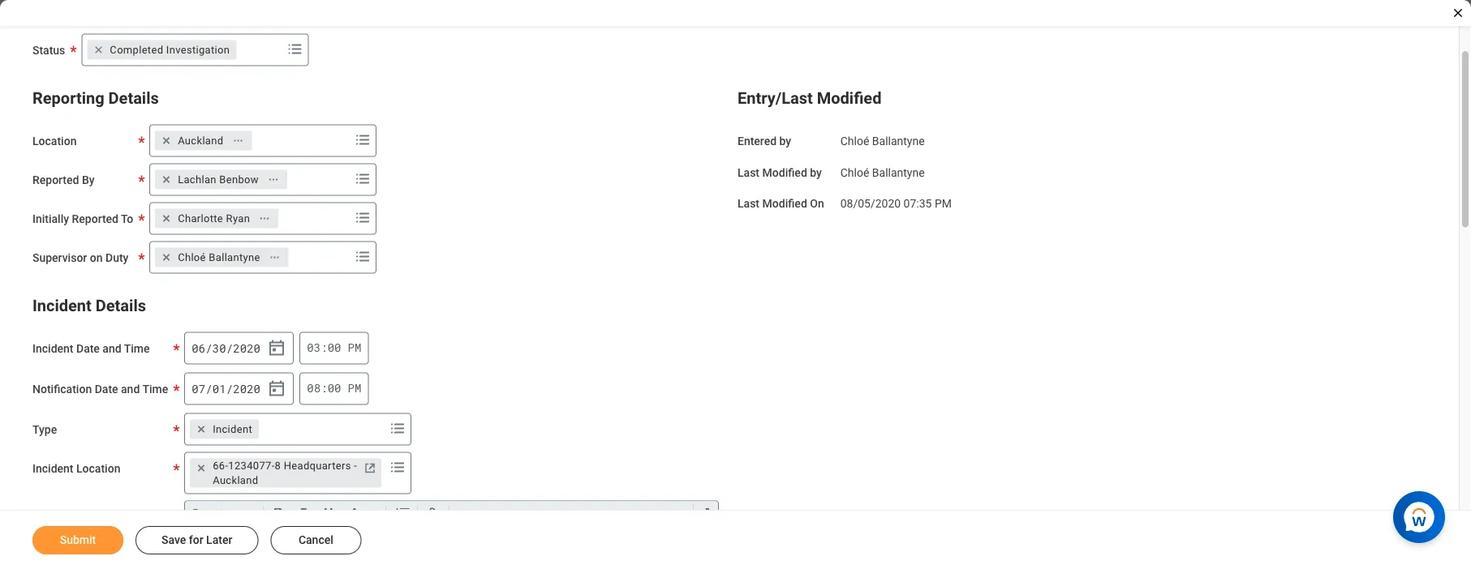Task type: locate. For each thing, give the bounding box(es) containing it.
01
[[212, 382, 226, 397]]

1 vertical spatial chloé ballantyne
[[841, 166, 925, 179]]

0 vertical spatial modified
[[817, 89, 882, 108]]

details inside group
[[108, 89, 159, 108]]

duty
[[106, 251, 129, 265]]

auckland
[[178, 135, 224, 147], [213, 475, 258, 487]]

incident down 'supervisor'
[[32, 297, 92, 316]]

0 vertical spatial date
[[76, 342, 100, 356]]

0 vertical spatial hour spin button
[[307, 341, 321, 356]]

date
[[76, 342, 100, 356], [95, 383, 118, 396]]

calendar image left 08
[[267, 379, 287, 399]]

ballantyne
[[872, 134, 925, 148], [872, 166, 925, 179], [209, 252, 260, 264]]

08 : 00 pm
[[307, 381, 362, 396]]

1 vertical spatial :
[[321, 381, 328, 396]]

last
[[738, 166, 760, 179], [738, 197, 760, 211]]

pm right 08
[[348, 381, 362, 396]]

lachlan benbow, press delete to clear value. option
[[155, 170, 287, 190]]

notification
[[32, 383, 92, 396]]

modified for last modified by
[[763, 166, 808, 179]]

0 vertical spatial x small image
[[90, 42, 107, 58]]

chloé inside option
[[178, 252, 206, 264]]

0 vertical spatial minute spin button
[[328, 341, 341, 356]]

minute spin button for 03
[[328, 341, 341, 356]]

chloé ballantyne for chloé ballantyne element inside option
[[178, 252, 260, 264]]

related actions image right benbow
[[268, 174, 279, 185]]

00
[[328, 341, 341, 356], [328, 381, 341, 396]]

ryan
[[226, 213, 250, 225]]

1 vertical spatial ballantyne
[[872, 166, 925, 179]]

1 hour spin button from the top
[[307, 341, 321, 356]]

modified for entry/last modified
[[817, 89, 882, 108]]

chloé
[[841, 134, 870, 148], [841, 166, 870, 179], [178, 252, 206, 264]]

chloé down entry/last modified
[[841, 134, 870, 148]]

2 vertical spatial pm
[[348, 381, 362, 396]]

prompts image inside 'incident details' group
[[388, 419, 408, 439]]

chloé ballantyne
[[841, 134, 925, 148], [841, 166, 925, 179], [178, 252, 260, 264]]

0 vertical spatial before or after midday spin button
[[348, 341, 362, 356]]

1 calendar image from the top
[[267, 339, 287, 358]]

modified
[[817, 89, 882, 108], [763, 166, 808, 179], [763, 197, 808, 211]]

1 vertical spatial location
[[76, 462, 120, 476]]

details down completed on the top of page
[[108, 89, 159, 108]]

submit
[[60, 534, 96, 548]]

:
[[321, 341, 328, 356], [321, 381, 328, 396]]

00 right 08
[[328, 381, 341, 396]]

2 last from the top
[[738, 197, 760, 211]]

x small image left 66-
[[193, 461, 210, 477]]

related actions image for to
[[259, 213, 270, 224]]

time up notification date and time
[[124, 342, 150, 356]]

0 vertical spatial reported
[[32, 173, 79, 187]]

1 vertical spatial last
[[738, 197, 760, 211]]

2 before or after midday spin button from the top
[[348, 381, 362, 396]]

x small image left lachlan
[[158, 172, 175, 188]]

prompts image for initially reported to
[[353, 208, 373, 228]]

1 : from the top
[[321, 341, 328, 356]]

1 horizontal spatial prompts image
[[353, 130, 373, 150]]

chloé ballantyne for middle chloé ballantyne element
[[841, 166, 925, 179]]

1 vertical spatial related actions image
[[259, 213, 270, 224]]

time left 07
[[142, 383, 168, 396]]

2 vertical spatial modified
[[763, 197, 808, 211]]

last down last modified by
[[738, 197, 760, 211]]

1 vertical spatial prompts image
[[353, 130, 373, 150]]

incident up 66-
[[213, 424, 252, 436]]

2 horizontal spatial prompts image
[[388, 419, 408, 439]]

hour spin button up 08
[[307, 341, 321, 356]]

0 vertical spatial time
[[124, 342, 150, 356]]

0 vertical spatial calendar image
[[267, 339, 287, 358]]

1 vertical spatial time
[[142, 383, 168, 396]]

by
[[82, 173, 95, 187]]

2 vertical spatial chloé
[[178, 252, 206, 264]]

pm
[[935, 197, 952, 211], [348, 341, 362, 356], [348, 381, 362, 396]]

chloé up 08/05/2020
[[841, 166, 870, 179]]

1 last from the top
[[738, 166, 760, 179]]

x small image left incident element
[[193, 422, 210, 438]]

auckland down 66-
[[213, 475, 258, 487]]

2020 right 30
[[233, 341, 261, 356]]

reported left by
[[32, 173, 79, 187]]

dialog
[[0, 0, 1472, 570]]

1 vertical spatial details
[[96, 297, 146, 316]]

by up on
[[810, 166, 822, 179]]

07 / 01 / 2020
[[192, 382, 261, 397]]

0 vertical spatial and
[[103, 342, 121, 356]]

x small image inside the chloé ballantyne, press delete to clear value. option
[[158, 250, 175, 266]]

1 vertical spatial pm
[[348, 341, 362, 356]]

last down the entered
[[738, 166, 760, 179]]

minute spin button right 08
[[328, 381, 341, 396]]

x small image
[[158, 133, 175, 149], [158, 172, 175, 188], [158, 250, 175, 266], [193, 461, 210, 477]]

modified up last modified on
[[763, 166, 808, 179]]

2 horizontal spatial x small image
[[193, 422, 210, 438]]

chloé down charlotte
[[178, 252, 206, 264]]

x small image for location
[[158, 133, 175, 149]]

2020
[[233, 341, 261, 356], [233, 382, 261, 397]]

06
[[192, 341, 205, 356]]

calendar image left 03
[[267, 339, 287, 358]]

1 horizontal spatial by
[[810, 166, 822, 179]]

07
[[192, 382, 205, 397]]

1 00 from the top
[[328, 341, 341, 356]]

details
[[108, 89, 159, 108], [96, 297, 146, 316]]

incident up notification on the left of page
[[32, 342, 73, 356]]

08/05/2020
[[841, 197, 901, 211]]

0 vertical spatial chloé
[[841, 134, 870, 148]]

time for 06
[[124, 342, 150, 356]]

66-1234077-8    headquarters - auckland element
[[213, 459, 359, 488]]

x small image left completed on the top of page
[[90, 42, 107, 58]]

related actions image down charlotte ryan, press delete to clear value. option
[[269, 252, 281, 263]]

last modified on element
[[841, 188, 952, 212]]

and down incident date and time
[[121, 383, 140, 396]]

0 vertical spatial pm
[[935, 197, 952, 211]]

ballantyne for chloé ballantyne element inside option
[[209, 252, 260, 264]]

2 2020 from the top
[[233, 382, 261, 397]]

0 vertical spatial related actions image
[[268, 174, 279, 185]]

x small image inside lachlan benbow, press delete to clear value. option
[[158, 172, 175, 188]]

completed investigation element
[[110, 43, 230, 57]]

hour spin button
[[307, 341, 321, 356], [307, 381, 321, 396]]

calendar image inside notification date and time group
[[267, 379, 287, 399]]

date down incident date and time
[[95, 383, 118, 396]]

x small image inside incident, press delete to clear value. option
[[193, 422, 210, 438]]

by right the entered
[[780, 134, 792, 148]]

1 minute spin button from the top
[[328, 341, 341, 356]]

initially reported to
[[32, 212, 133, 226]]

before or after midday spin button for 08 : 00 pm
[[348, 381, 362, 396]]

0 vertical spatial :
[[321, 341, 328, 356]]

lachlan benbow
[[178, 174, 259, 186]]

1 2020 from the top
[[233, 341, 261, 356]]

reporting details button
[[32, 89, 159, 108]]

reported
[[32, 173, 79, 187], [72, 212, 119, 226]]

minute spin button right 03
[[328, 341, 341, 356]]

prompts image for status
[[285, 39, 305, 59]]

auckland element
[[178, 134, 224, 148]]

for
[[189, 534, 203, 548]]

prompts image
[[285, 39, 305, 59], [353, 130, 373, 150], [388, 419, 408, 439]]

related actions image right ryan
[[259, 213, 270, 224]]

incident location
[[32, 462, 120, 476]]

66-1234077-8    headquarters - auckland
[[213, 460, 357, 487]]

2020 for 06 / 30 / 2020
[[233, 341, 261, 356]]

2020 inside 07 / 01 / 2020
[[233, 382, 261, 397]]

2 vertical spatial related actions image
[[269, 252, 281, 263]]

0 vertical spatial prompts image
[[285, 39, 305, 59]]

modified down last modified by
[[763, 197, 808, 211]]

time
[[124, 342, 150, 356], [142, 383, 168, 396]]

0 vertical spatial last
[[738, 166, 760, 179]]

reported left to
[[72, 212, 119, 226]]

action bar region
[[0, 511, 1472, 570]]

details inside group
[[96, 297, 146, 316]]

x small image
[[90, 42, 107, 58], [158, 211, 175, 227], [193, 422, 210, 438]]

location inside reporting details group
[[32, 134, 77, 148]]

1 vertical spatial chloé
[[841, 166, 870, 179]]

2 : from the top
[[321, 381, 328, 396]]

entered by
[[738, 134, 792, 148]]

related actions image for duty
[[269, 252, 281, 263]]

2020 right 01
[[233, 382, 261, 397]]

2 vertical spatial x small image
[[193, 422, 210, 438]]

2 hour spin button from the top
[[307, 381, 321, 396]]

incident, press delete to clear value. option
[[190, 420, 259, 440]]

entry/last modified button
[[738, 89, 882, 108]]

modified right entry/last
[[817, 89, 882, 108]]

0 horizontal spatial x small image
[[90, 42, 107, 58]]

location
[[32, 134, 77, 148], [76, 462, 120, 476]]

location up reported by
[[32, 134, 77, 148]]

related actions image inside the chloé ballantyne, press delete to clear value. option
[[269, 252, 281, 263]]

format
[[193, 508, 224, 519]]

to
[[121, 212, 133, 226]]

close update safety incident image
[[1452, 6, 1465, 19]]

before or after midday spin button
[[348, 341, 362, 356], [348, 381, 362, 396]]

2 vertical spatial chloé ballantyne
[[178, 252, 260, 264]]

prompts image
[[353, 169, 373, 189], [353, 208, 373, 228], [353, 247, 373, 267], [388, 458, 408, 478]]

status
[[32, 43, 65, 57]]

30
[[212, 341, 226, 356]]

0 vertical spatial location
[[32, 134, 77, 148]]

1 vertical spatial hour spin button
[[307, 381, 321, 396]]

1 before or after midday spin button from the top
[[348, 341, 362, 356]]

1 vertical spatial before or after midday spin button
[[348, 381, 362, 396]]

0 vertical spatial ballantyne
[[872, 134, 925, 148]]

related actions image
[[232, 135, 244, 146]]

last for last modified by
[[738, 166, 760, 179]]

save for later button
[[136, 527, 258, 555]]

0 horizontal spatial prompts image
[[285, 39, 305, 59]]

details down duty
[[96, 297, 146, 316]]

incident element
[[213, 423, 252, 437]]

incident date and time
[[32, 342, 150, 356]]

auckland left related actions image
[[178, 135, 224, 147]]

1 vertical spatial 00
[[328, 381, 341, 396]]

chloé ballantyne for topmost chloé ballantyne element
[[841, 134, 925, 148]]

related actions image inside charlotte ryan, press delete to clear value. option
[[259, 213, 270, 224]]

1 vertical spatial date
[[95, 383, 118, 396]]

2 vertical spatial prompts image
[[388, 419, 408, 439]]

pm right "07:35" on the right of page
[[935, 197, 952, 211]]

x small image left charlotte
[[158, 211, 175, 227]]

incident inside option
[[213, 424, 252, 436]]

charlotte ryan, press delete to clear value. option
[[155, 209, 279, 229]]

x small image right duty
[[158, 250, 175, 266]]

completed investigation, press delete to clear value. option
[[87, 40, 236, 60]]

investigation
[[166, 44, 230, 56]]

x small image left auckland element
[[158, 133, 175, 149]]

incident
[[32, 297, 92, 316], [32, 342, 73, 356], [213, 424, 252, 436], [32, 462, 73, 476]]

/ right 30
[[226, 341, 233, 356]]

0 vertical spatial 2020
[[233, 341, 261, 356]]

1 horizontal spatial x small image
[[158, 211, 175, 227]]

pm for 08 : 00 pm
[[348, 381, 362, 396]]

2 calendar image from the top
[[267, 379, 287, 399]]

0 vertical spatial chloé ballantyne
[[841, 134, 925, 148]]

00 right 03
[[328, 341, 341, 356]]

and for 07
[[121, 383, 140, 396]]

00 for 08
[[328, 381, 341, 396]]

hour spin button containing 03
[[307, 341, 321, 356]]

incident details
[[32, 297, 146, 316]]

0 vertical spatial auckland
[[178, 135, 224, 147]]

on
[[90, 251, 103, 265]]

incident down type
[[32, 462, 73, 476]]

before or after midday spin button right 08
[[348, 381, 362, 396]]

location inside 'incident details' group
[[76, 462, 120, 476]]

1 vertical spatial auckland
[[213, 475, 258, 487]]

cancel
[[299, 534, 333, 548]]

calendar image inside incident date and time group
[[267, 339, 287, 358]]

1 vertical spatial minute spin button
[[328, 381, 341, 396]]

hour spin button for 03
[[307, 341, 321, 356]]

0 vertical spatial 00
[[328, 341, 341, 356]]

by
[[780, 134, 792, 148], [810, 166, 822, 179]]

/ right 01
[[226, 382, 233, 397]]

and
[[103, 342, 121, 356], [121, 383, 140, 396]]

related actions image inside lachlan benbow, press delete to clear value. option
[[268, 174, 279, 185]]

minute spin button for 08
[[328, 381, 341, 396]]

2 00 from the top
[[328, 381, 341, 396]]

details for reporting details
[[108, 89, 159, 108]]

2020 inside 06 / 30 / 2020
[[233, 341, 261, 356]]

: right 03
[[321, 341, 328, 356]]

minute spin button
[[328, 341, 341, 356], [328, 381, 341, 396]]

and for 06
[[103, 342, 121, 356]]

/
[[205, 341, 212, 356], [226, 341, 233, 356], [205, 382, 212, 397], [226, 382, 233, 397]]

and up notification date and time
[[103, 342, 121, 356]]

0 vertical spatial by
[[780, 134, 792, 148]]

prompts image for reported by
[[353, 169, 373, 189]]

-
[[354, 460, 357, 472]]

x small image for incident location
[[193, 461, 210, 477]]

before or after midday spin button right 03
[[348, 341, 362, 356]]

1 vertical spatial modified
[[763, 166, 808, 179]]

1 vertical spatial and
[[121, 383, 140, 396]]

date up notification date and time
[[76, 342, 100, 356]]

pm right 03
[[348, 341, 362, 356]]

date for 06
[[76, 342, 100, 356]]

chloé ballantyne inside option
[[178, 252, 260, 264]]

07:35
[[904, 197, 932, 211]]

chloé ballantyne, press delete to clear value. option
[[155, 248, 289, 267]]

hour spin button containing 08
[[307, 381, 321, 396]]

0 vertical spatial details
[[108, 89, 159, 108]]

location up the summary
[[76, 462, 120, 476]]

2 minute spin button from the top
[[328, 381, 341, 396]]

x small image for incident details
[[193, 422, 210, 438]]

: right 08
[[321, 381, 328, 396]]

1 vertical spatial calendar image
[[267, 379, 287, 399]]

save
[[162, 534, 186, 548]]

00 for 03
[[328, 341, 341, 356]]

ballantyne inside option
[[209, 252, 260, 264]]

2 vertical spatial chloé ballantyne element
[[178, 250, 260, 265]]

chloé ballantyne element
[[841, 131, 925, 148], [841, 163, 925, 179], [178, 250, 260, 265]]

hour spin button down 03
[[307, 381, 321, 396]]

related actions image
[[268, 174, 279, 185], [259, 213, 270, 224], [269, 252, 281, 263]]

calendar image
[[267, 339, 287, 358], [267, 379, 287, 399]]

2 vertical spatial ballantyne
[[209, 252, 260, 264]]

incident for incident
[[213, 424, 252, 436]]

1 vertical spatial 2020
[[233, 382, 261, 397]]

1 vertical spatial x small image
[[158, 211, 175, 227]]



Task type: vqa. For each thing, say whether or not it's contained in the screenshot.
Chloé Ballantyne
yes



Task type: describe. For each thing, give the bounding box(es) containing it.
auckland inside 66-1234077-8    headquarters - auckland
[[213, 475, 258, 487]]

ballantyne for middle chloé ballantyne element
[[872, 166, 925, 179]]

last modified by
[[738, 166, 822, 179]]

x small image inside completed investigation, press delete to clear value. option
[[90, 42, 107, 58]]

prompts image for location
[[353, 130, 373, 150]]

lachlan benbow element
[[178, 172, 259, 187]]

ext link image
[[362, 461, 378, 477]]

submit button
[[32, 527, 123, 555]]

chloé ballantyne element inside option
[[178, 250, 260, 265]]

08/05/2020 07:35 pm
[[841, 197, 952, 211]]

pm inside the last modified on element
[[935, 197, 952, 211]]

0 horizontal spatial by
[[780, 134, 792, 148]]

x small image for reporting details
[[158, 211, 175, 227]]

prompts image for incident location
[[388, 458, 408, 478]]

later
[[206, 534, 232, 548]]

: for 03
[[321, 341, 328, 356]]

66-1234077-8    headquarters - auckland, press delete to clear value, ctrl + enter opens in new window. option
[[190, 459, 382, 488]]

initially
[[32, 212, 69, 226]]

03
[[307, 341, 321, 356]]

calendar image for 07 / 01 / 2020
[[267, 379, 287, 399]]

auckland, press delete to clear value. option
[[155, 131, 252, 151]]

reported by
[[32, 173, 95, 187]]

08
[[307, 381, 321, 396]]

: for 08
[[321, 381, 328, 396]]

0 vertical spatial chloé ballantyne element
[[841, 131, 925, 148]]

incident details group
[[32, 293, 722, 570]]

06 / 30 / 2020
[[192, 341, 261, 356]]

03 : 00 pm
[[307, 341, 362, 356]]

calendar image for 06 / 30 / 2020
[[267, 339, 287, 358]]

headquarters
[[284, 460, 351, 472]]

charlotte ryan element
[[178, 211, 250, 226]]

notification date and time group
[[184, 373, 294, 405]]

type
[[32, 423, 57, 437]]

format button
[[189, 504, 260, 522]]

completed
[[110, 44, 163, 56]]

entry/last modified group
[[738, 86, 1427, 212]]

modified for last modified on
[[763, 197, 808, 211]]

entry/last modified
[[738, 89, 882, 108]]

8
[[275, 460, 281, 472]]

incident date and time group
[[184, 332, 294, 365]]

format group
[[189, 502, 722, 526]]

details for incident details
[[96, 297, 146, 316]]

entry/last
[[738, 89, 813, 108]]

x small image for reported by
[[158, 172, 175, 188]]

incident for incident date and time
[[32, 342, 73, 356]]

save for later
[[162, 534, 232, 548]]

hour spin button for 08
[[307, 381, 321, 396]]

1 vertical spatial chloé ballantyne element
[[841, 163, 925, 179]]

charlotte
[[178, 213, 223, 225]]

pm for 03 : 00 pm
[[348, 341, 362, 356]]

completed investigation
[[110, 44, 230, 56]]

prompts image for supervisor on duty
[[353, 247, 373, 267]]

/ right 06
[[205, 341, 212, 356]]

before or after midday spin button for 03 : 00 pm
[[348, 341, 362, 356]]

supervisor
[[32, 251, 87, 265]]

prompts image for type
[[388, 419, 408, 439]]

reporting
[[32, 89, 104, 108]]

charlotte ryan
[[178, 213, 250, 225]]

summary
[[32, 511, 81, 524]]

cancel button
[[271, 527, 361, 555]]

time for 07
[[142, 383, 168, 396]]

date for 07
[[95, 383, 118, 396]]

x small image for supervisor on duty
[[158, 250, 175, 266]]

1 vertical spatial reported
[[72, 212, 119, 226]]

/ right 07
[[205, 382, 212, 397]]

2020 for 07 / 01 / 2020
[[233, 382, 261, 397]]

incident details button
[[32, 297, 146, 316]]

dialog containing reporting details
[[0, 0, 1472, 570]]

1 vertical spatial by
[[810, 166, 822, 179]]

66-
[[213, 460, 228, 472]]

reporting details group
[[32, 86, 722, 274]]

1234077-
[[228, 460, 275, 472]]

reporting details
[[32, 89, 159, 108]]

supervisor on duty
[[32, 251, 129, 265]]

last for last modified on
[[738, 197, 760, 211]]

workday assistant region
[[1394, 485, 1452, 544]]

lachlan
[[178, 174, 217, 186]]

entered
[[738, 134, 777, 148]]

on
[[810, 197, 825, 211]]

ballantyne for topmost chloé ballantyne element
[[872, 134, 925, 148]]

incident for incident details
[[32, 297, 92, 316]]

notification date and time
[[32, 383, 168, 396]]

auckland inside reporting details group
[[178, 135, 224, 147]]

incident for incident location
[[32, 462, 73, 476]]

benbow
[[219, 174, 259, 186]]

last modified on
[[738, 197, 825, 211]]



